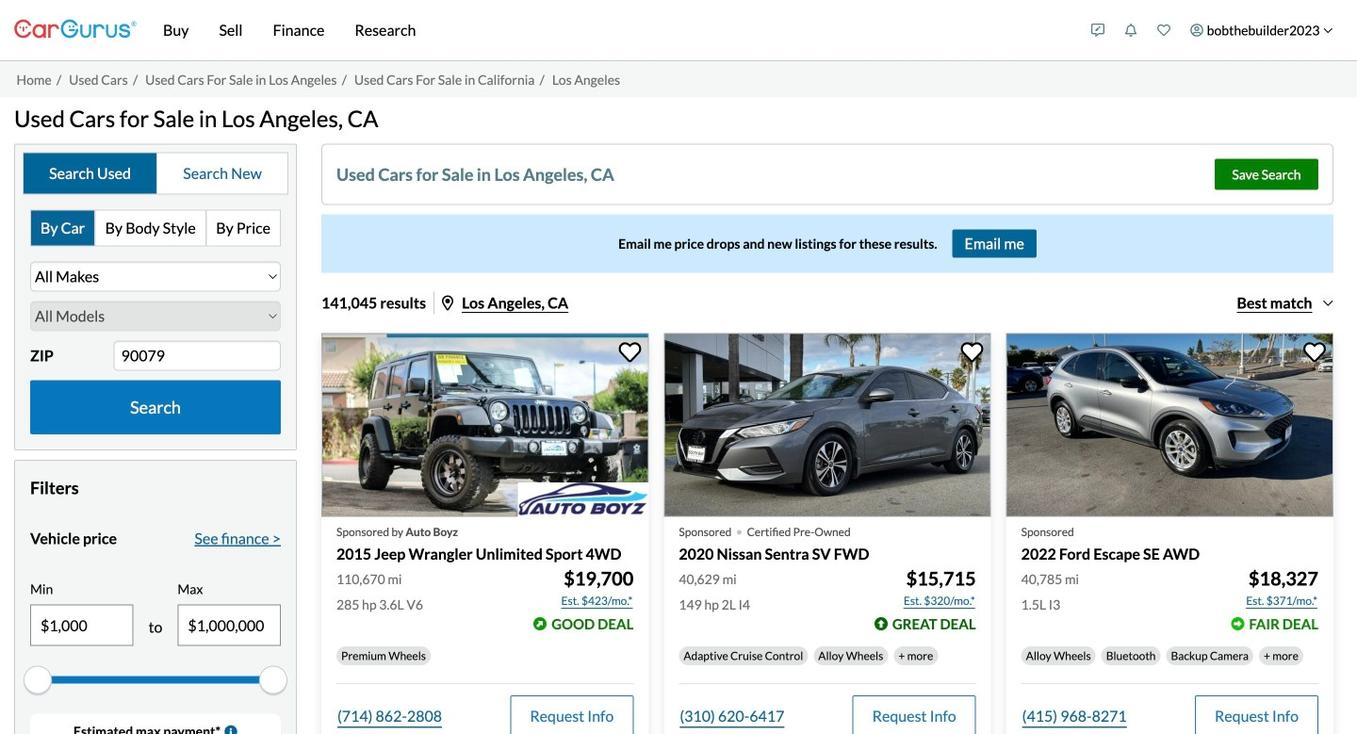 Task type: locate. For each thing, give the bounding box(es) containing it.
menu bar
[[137, 0, 1082, 60]]

black 2015 jeep wrangler unlimited sport 4wd suv / crossover four-wheel drive 5-speed automatic image
[[321, 333, 649, 517]]

add a car review image
[[1092, 24, 1105, 37]]

info circle image
[[224, 725, 238, 734]]

None telephone field
[[114, 341, 281, 371]]

menu item
[[1181, 4, 1343, 57]]

tab list
[[23, 152, 288, 195], [30, 210, 281, 246]]

chevron down image
[[1323, 25, 1333, 35]]

None text field
[[31, 606, 132, 645]]

tab
[[24, 153, 158, 194], [158, 153, 288, 194], [31, 211, 96, 245], [96, 211, 207, 245], [207, 211, 280, 245]]

None text field
[[179, 606, 280, 645]]

1 vertical spatial tab list
[[30, 210, 281, 246]]

menu
[[1082, 4, 1343, 57]]



Task type: describe. For each thing, give the bounding box(es) containing it.
0 vertical spatial tab list
[[23, 152, 288, 195]]

auto boyz image
[[518, 482, 649, 517]]

silver 2022 ford escape se awd suv / crossover all-wheel drive automatic image
[[1006, 333, 1334, 517]]

user icon image
[[1191, 24, 1204, 37]]

saved cars image
[[1158, 24, 1171, 37]]

open notifications image
[[1125, 24, 1138, 37]]

gun metallic/super black 2020 nissan sentra sv fwd sedan front-wheel drive continuously variable transmission image
[[664, 333, 991, 517]]

map marker alt image
[[442, 295, 453, 310]]



Task type: vqa. For each thing, say whether or not it's contained in the screenshot.
the bottommost How
no



